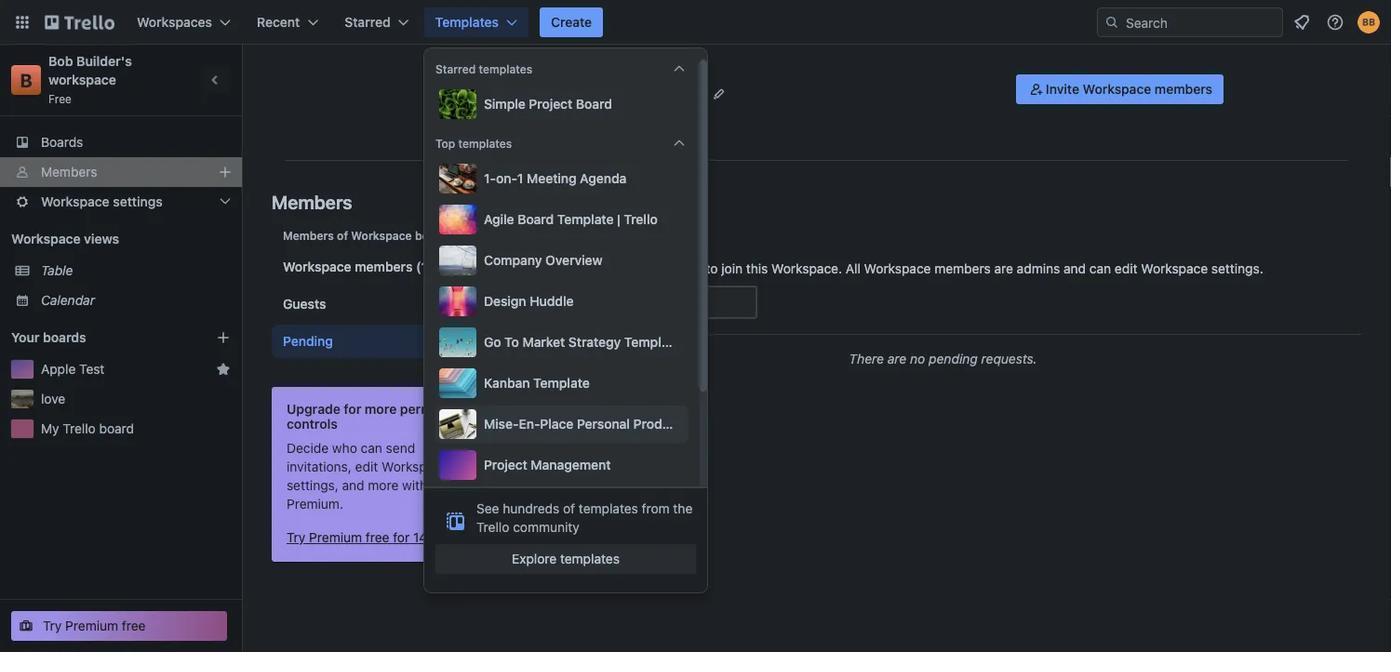 Task type: vqa. For each thing, say whether or not it's contained in the screenshot.
'personal'
yes



Task type: describe. For each thing, give the bounding box(es) containing it.
members of workspace boards
[[283, 229, 453, 242]]

and for admins
[[1064, 261, 1086, 276]]

recent
[[257, 14, 300, 30]]

for inside 'upgrade for more permissions controls decide who can send invitations, edit workspace settings, and more with premium.'
[[344, 402, 362, 417]]

menu containing 1-on-1 meeting agenda
[[436, 160, 757, 603]]

company
[[484, 253, 542, 268]]

no
[[911, 351, 926, 367]]

market
[[523, 335, 565, 350]]

0 horizontal spatial members
[[355, 259, 413, 275]]

|
[[617, 212, 621, 227]]

mise-
[[484, 417, 519, 432]]

templates button
[[424, 7, 529, 37]]

workspace up table
[[11, 231, 81, 247]]

0 vertical spatial edit
[[1115, 261, 1138, 276]]

collapse image
[[672, 61, 687, 76]]

workspace inside invite workspace members button
[[1083, 81, 1152, 97]]

b link
[[11, 65, 41, 95]]

views
[[84, 231, 119, 247]]

with
[[402, 478, 427, 493]]

templates inside see hundreds of templates from the trello community
[[579, 501, 638, 516]]

apple test link
[[41, 360, 209, 379]]

board
[[99, 421, 134, 437]]

productivity
[[634, 417, 708, 432]]

upgrade for more permissions controls decide who can send invitations, edit workspace settings, and more with premium.
[[287, 402, 476, 512]]

create
[[551, 14, 592, 30]]

top templates
[[436, 137, 512, 150]]

en-
[[519, 417, 540, 432]]

0 notifications image
[[1291, 11, 1314, 34]]

1 vertical spatial boards
[[43, 330, 86, 345]]

try for try premium free
[[43, 619, 62, 634]]

b button
[[428, 74, 484, 130]]

open information menu image
[[1327, 13, 1345, 32]]

0 vertical spatial template
[[558, 212, 614, 227]]

management
[[531, 458, 611, 473]]

on-
[[496, 171, 518, 186]]

kanban template button
[[436, 365, 689, 402]]

table link
[[41, 262, 231, 280]]

0 vertical spatial boards
[[415, 229, 453, 242]]

can inside 'upgrade for more permissions controls decide who can send invitations, edit workspace settings, and more with premium.'
[[361, 441, 383, 456]]

project management
[[484, 458, 611, 473]]

try premium free for 14 days
[[287, 530, 459, 546]]

personal
[[577, 417, 630, 432]]

love
[[41, 391, 65, 407]]

builder's for bob builder's workspace free
[[76, 54, 132, 69]]

(1)
[[416, 259, 432, 275]]

1-
[[484, 171, 496, 186]]

1 vertical spatial more
[[368, 478, 399, 493]]

edit inside 'upgrade for more permissions controls decide who can send invitations, edit workspace settings, and more with premium.'
[[355, 459, 378, 475]]

0 vertical spatial can
[[1090, 261, 1112, 276]]

your boards with 3 items element
[[11, 327, 188, 349]]

from
[[642, 501, 670, 516]]

14
[[413, 530, 428, 546]]

and for settings,
[[342, 478, 365, 493]]

see hundreds of templates from the trello community
[[477, 501, 693, 535]]

1-on-1 meeting agenda button
[[436, 160, 689, 197]]

workspace settings button
[[0, 187, 242, 217]]

2 vertical spatial template
[[534, 376, 590, 391]]

add board image
[[216, 330, 231, 345]]

try premium free button
[[11, 612, 227, 641]]

premium for try premium free for 14 days
[[309, 530, 362, 546]]

primary element
[[0, 0, 1392, 45]]

starred icon image
[[216, 362, 231, 377]]

Filter by name text field
[[525, 286, 758, 319]]

upgrade
[[287, 402, 341, 417]]

agenda
[[580, 171, 627, 186]]

1 horizontal spatial are
[[995, 261, 1014, 276]]

workspace right all
[[865, 261, 931, 276]]

pending inside pending link
[[283, 334, 333, 349]]

0 vertical spatial more
[[365, 402, 397, 417]]

test
[[79, 362, 105, 377]]

boards link
[[0, 128, 242, 157]]

agile
[[484, 212, 514, 227]]

try premium free
[[43, 619, 146, 634]]

top
[[436, 137, 455, 150]]

board inside simple project board button
[[576, 96, 612, 112]]

controls
[[287, 417, 338, 432]]

my trello board link
[[41, 420, 231, 438]]

apple
[[41, 362, 76, 377]]

project inside button
[[529, 96, 573, 112]]

join
[[722, 261, 743, 276]]

template inside 'button'
[[625, 335, 681, 350]]

settings
[[113, 194, 163, 209]]

Search field
[[1120, 8, 1283, 36]]

starred button
[[334, 7, 421, 37]]

system
[[711, 417, 757, 432]]

huddle
[[530, 294, 574, 309]]

trello inside see hundreds of templates from the trello community
[[477, 520, 510, 535]]

templates
[[435, 14, 499, 30]]

workspace views
[[11, 231, 119, 247]]

of inside see hundreds of templates from the trello community
[[563, 501, 575, 516]]

try premium free for 14 days button
[[287, 529, 459, 547]]

invite
[[1046, 81, 1080, 97]]

for inside button
[[393, 530, 410, 546]]

0 vertical spatial members
[[41, 164, 97, 180]]

these
[[525, 261, 562, 276]]

2 vertical spatial members
[[283, 229, 334, 242]]

kanban template
[[484, 376, 590, 391]]

meeting
[[527, 171, 577, 186]]

1
[[518, 171, 524, 186]]

workspace inside the workspace settings popup button
[[41, 194, 110, 209]]

all
[[846, 261, 861, 276]]

your
[[11, 330, 40, 345]]

this
[[746, 261, 768, 276]]

company overview button
[[436, 242, 689, 279]]

company overview
[[484, 253, 603, 268]]

have
[[610, 261, 638, 276]]

mise-en-place personal productivity system button
[[436, 406, 757, 443]]

recent button
[[246, 7, 330, 37]]

agile board template | trello button
[[436, 201, 689, 238]]

1 vertical spatial members
[[272, 191, 352, 213]]

place
[[540, 417, 574, 432]]



Task type: locate. For each thing, give the bounding box(es) containing it.
days
[[431, 530, 459, 546]]

1 vertical spatial bob
[[493, 81, 527, 103]]

edit down who
[[355, 459, 378, 475]]

workspace navigation collapse icon image
[[203, 67, 229, 93]]

for right upgrade at the left
[[344, 402, 362, 417]]

trello down see
[[477, 520, 510, 535]]

1 horizontal spatial workspace
[[611, 81, 704, 103]]

invitations,
[[287, 459, 352, 475]]

0
[[599, 224, 610, 244]]

templates down see hundreds of templates from the trello community on the bottom
[[560, 551, 620, 567]]

templates left from
[[579, 501, 638, 516]]

0 vertical spatial premium
[[309, 530, 362, 546]]

try for try premium free for 14 days
[[287, 530, 306, 546]]

1 vertical spatial and
[[342, 478, 365, 493]]

0 vertical spatial of
[[337, 229, 348, 242]]

project management button
[[436, 447, 689, 484]]

boards up (1)
[[415, 229, 453, 242]]

private
[[512, 108, 548, 121]]

to
[[505, 335, 519, 350]]

0 vertical spatial try
[[287, 530, 306, 546]]

my trello board
[[41, 421, 134, 437]]

design
[[484, 294, 527, 309]]

1 vertical spatial are
[[888, 351, 907, 367]]

members up members of workspace boards
[[272, 191, 352, 213]]

and right admins
[[1064, 261, 1086, 276]]

board inside agile board template | trello button
[[518, 212, 554, 227]]

1 vertical spatial can
[[361, 441, 383, 456]]

collapse image
[[672, 136, 687, 151]]

bob
[[48, 54, 73, 69], [493, 81, 527, 103]]

workspace down collapse icon
[[611, 81, 704, 103]]

of up community
[[563, 501, 575, 516]]

project inside 'button'
[[484, 458, 528, 473]]

1 horizontal spatial bob
[[493, 81, 527, 103]]

bob for bob builder's workspace free
[[48, 54, 73, 69]]

create button
[[540, 7, 603, 37]]

members
[[41, 164, 97, 180], [272, 191, 352, 213], [283, 229, 334, 242]]

workspace.
[[772, 261, 843, 276]]

1 vertical spatial trello
[[63, 421, 96, 437]]

starred for starred templates
[[436, 62, 476, 75]]

of up the workspace members on the top left
[[337, 229, 348, 242]]

free for try premium free
[[122, 619, 146, 634]]

explore templates
[[512, 551, 620, 567]]

b up top
[[446, 83, 467, 121]]

0 vertical spatial trello
[[624, 212, 658, 227]]

0 horizontal spatial can
[[361, 441, 383, 456]]

decide
[[287, 441, 329, 456]]

2 horizontal spatial trello
[[624, 212, 658, 227]]

edit right admins
[[1115, 261, 1138, 276]]

0 horizontal spatial trello
[[63, 421, 96, 437]]

0 vertical spatial are
[[995, 261, 1014, 276]]

are left admins
[[995, 261, 1014, 276]]

templates up 1-
[[459, 137, 512, 150]]

apple test
[[41, 362, 105, 377]]

0 vertical spatial project
[[529, 96, 573, 112]]

workspace up "with" on the left bottom of page
[[382, 459, 449, 475]]

admins
[[1017, 261, 1061, 276]]

0 horizontal spatial for
[[344, 402, 362, 417]]

workspace
[[48, 72, 116, 88], [611, 81, 704, 103]]

1 vertical spatial starred
[[436, 62, 476, 75]]

builder's
[[76, 54, 132, 69], [532, 81, 607, 103]]

1 vertical spatial project
[[484, 458, 528, 473]]

workspaces button
[[126, 7, 242, 37]]

0 horizontal spatial edit
[[355, 459, 378, 475]]

0 horizontal spatial builder's
[[76, 54, 132, 69]]

starred templates
[[436, 62, 533, 75]]

your boards
[[11, 330, 86, 345]]

design huddle
[[484, 294, 574, 309]]

mise-en-place personal productivity system
[[484, 417, 757, 432]]

kanban
[[484, 376, 530, 391]]

can right admins
[[1090, 261, 1112, 276]]

1 vertical spatial free
[[122, 619, 146, 634]]

templates for starred templates
[[479, 62, 533, 75]]

pending
[[929, 351, 978, 367]]

and down who
[[342, 478, 365, 493]]

workspaces
[[137, 14, 212, 30]]

back to home image
[[45, 7, 115, 37]]

0 vertical spatial free
[[366, 530, 390, 546]]

more left "with" on the left bottom of page
[[368, 478, 399, 493]]

workspace members
[[283, 259, 413, 275]]

for left 14
[[393, 530, 410, 546]]

project
[[529, 96, 573, 112], [484, 458, 528, 473]]

workspace up free on the left top of the page
[[48, 72, 116, 88]]

bob builder's workspace link
[[48, 54, 135, 88]]

1 horizontal spatial can
[[1090, 261, 1112, 276]]

1 horizontal spatial b
[[446, 83, 467, 121]]

pending down guests
[[283, 334, 333, 349]]

b left bob builder's workspace free
[[20, 69, 32, 91]]

0 horizontal spatial of
[[337, 229, 348, 242]]

hundreds
[[503, 501, 560, 516]]

0 vertical spatial and
[[1064, 261, 1086, 276]]

builder's down back to home image at left
[[76, 54, 132, 69]]

workspace inside 'upgrade for more permissions controls decide who can send invitations, edit workspace settings, and more with premium.'
[[382, 459, 449, 475]]

search image
[[1105, 15, 1120, 30]]

starred right recent dropdown button
[[345, 14, 391, 30]]

1 vertical spatial board
[[518, 212, 554, 227]]

builder's for bob builder's workspace
[[532, 81, 607, 103]]

1 vertical spatial builder's
[[532, 81, 607, 103]]

board right private
[[576, 96, 612, 112]]

pending
[[525, 224, 589, 244], [283, 334, 333, 349]]

members down boards on the top left of page
[[41, 164, 97, 180]]

boards up apple
[[43, 330, 86, 345]]

board
[[576, 96, 612, 112], [518, 212, 554, 227]]

workspace up workspace views
[[41, 194, 110, 209]]

trello inside button
[[624, 212, 658, 227]]

project down 'mise-'
[[484, 458, 528, 473]]

1 vertical spatial pending
[[283, 334, 333, 349]]

1 horizontal spatial boards
[[415, 229, 453, 242]]

workspace for bob builder's workspace free
[[48, 72, 116, 88]]

simple project board
[[484, 96, 612, 112]]

0 horizontal spatial workspace
[[48, 72, 116, 88]]

members down members of workspace boards
[[355, 259, 413, 275]]

send
[[386, 441, 415, 456]]

love link
[[41, 390, 231, 409]]

1 horizontal spatial board
[[576, 96, 612, 112]]

templates
[[479, 62, 533, 75], [459, 137, 512, 150], [579, 501, 638, 516], [560, 551, 620, 567]]

free
[[366, 530, 390, 546], [122, 619, 146, 634]]

templates up simple at the left top
[[479, 62, 533, 75]]

community
[[513, 520, 580, 535]]

members up the workspace members on the top left
[[283, 229, 334, 242]]

requested
[[642, 261, 703, 276]]

starred
[[345, 14, 391, 30], [436, 62, 476, 75]]

1 vertical spatial of
[[563, 501, 575, 516]]

bob up private
[[493, 81, 527, 103]]

workspace right "invite"
[[1083, 81, 1152, 97]]

overview
[[546, 253, 603, 268]]

calendar
[[41, 293, 95, 308]]

guests link
[[272, 288, 495, 321]]

and inside 'upgrade for more permissions controls decide who can send invitations, edit workspace settings, and more with premium.'
[[342, 478, 365, 493]]

1 horizontal spatial members
[[935, 261, 991, 276]]

sm image
[[1028, 80, 1046, 99]]

bob builder's workspace free
[[48, 54, 135, 105]]

agile board template | trello
[[484, 212, 658, 227]]

0 vertical spatial pending
[[525, 224, 589, 244]]

0 horizontal spatial free
[[122, 619, 146, 634]]

1 horizontal spatial edit
[[1115, 261, 1138, 276]]

bob builder's workspace
[[493, 81, 704, 103]]

trello right "|"
[[624, 212, 658, 227]]

0 horizontal spatial boards
[[43, 330, 86, 345]]

workspace up the workspace members on the top left
[[351, 229, 412, 242]]

to
[[706, 261, 718, 276]]

1 horizontal spatial pending
[[525, 224, 589, 244]]

members inside button
[[1155, 81, 1213, 97]]

builder's up private
[[532, 81, 607, 103]]

1 horizontal spatial project
[[529, 96, 573, 112]]

bob inside bob builder's workspace free
[[48, 54, 73, 69]]

menu
[[436, 160, 757, 603]]

more up send
[[365, 402, 397, 417]]

0 horizontal spatial starred
[[345, 14, 391, 30]]

1 vertical spatial for
[[393, 530, 410, 546]]

workspace left settings.
[[1142, 261, 1208, 276]]

board right the agile
[[518, 212, 554, 227]]

starred down templates
[[436, 62, 476, 75]]

1 vertical spatial edit
[[355, 459, 378, 475]]

0 vertical spatial starred
[[345, 14, 391, 30]]

1 horizontal spatial and
[[1064, 261, 1086, 276]]

bob up free on the left top of the page
[[48, 54, 73, 69]]

1 horizontal spatial try
[[287, 530, 306, 546]]

1 horizontal spatial starred
[[436, 62, 476, 75]]

settings.
[[1212, 261, 1264, 276]]

guests
[[283, 297, 326, 312]]

pending up company overview at left top
[[525, 224, 589, 244]]

requests.
[[982, 351, 1038, 367]]

the
[[673, 501, 693, 516]]

0 horizontal spatial project
[[484, 458, 528, 473]]

1 horizontal spatial free
[[366, 530, 390, 546]]

strategy
[[569, 335, 621, 350]]

premium
[[309, 530, 362, 546], [65, 619, 118, 634]]

invite workspace members
[[1046, 81, 1213, 97]]

1 horizontal spatial trello
[[477, 520, 510, 535]]

table
[[41, 263, 73, 278]]

members
[[1155, 81, 1213, 97], [355, 259, 413, 275], [935, 261, 991, 276]]

settings,
[[287, 478, 339, 493]]

premium.
[[287, 497, 343, 512]]

builder's inside bob builder's workspace free
[[76, 54, 132, 69]]

1 horizontal spatial of
[[563, 501, 575, 516]]

free
[[48, 92, 72, 105]]

0 horizontal spatial premium
[[65, 619, 118, 634]]

starred inside popup button
[[345, 14, 391, 30]]

my
[[41, 421, 59, 437]]

go to market strategy template
[[484, 335, 681, 350]]

1 vertical spatial premium
[[65, 619, 118, 634]]

0 horizontal spatial board
[[518, 212, 554, 227]]

premium for try premium free
[[65, 619, 118, 634]]

templates for explore templates
[[560, 551, 620, 567]]

of
[[337, 229, 348, 242], [563, 501, 575, 516]]

workspace settings
[[41, 194, 163, 209]]

2 horizontal spatial members
[[1155, 81, 1213, 97]]

trello inside 'link'
[[63, 421, 96, 437]]

1 vertical spatial template
[[625, 335, 681, 350]]

0 vertical spatial board
[[576, 96, 612, 112]]

can
[[1090, 261, 1112, 276], [361, 441, 383, 456]]

b for b button
[[446, 83, 467, 121]]

1 horizontal spatial premium
[[309, 530, 362, 546]]

go
[[484, 335, 501, 350]]

workspace for bob builder's workspace
[[611, 81, 704, 103]]

members left admins
[[935, 261, 991, 276]]

free for try premium free for 14 days
[[366, 530, 390, 546]]

people
[[566, 261, 606, 276]]

starred for starred
[[345, 14, 391, 30]]

templates for top templates
[[459, 137, 512, 150]]

1 vertical spatial try
[[43, 619, 62, 634]]

2 vertical spatial trello
[[477, 520, 510, 535]]

bob builder (bobbuilder40) image
[[1358, 11, 1381, 34]]

members down search field
[[1155, 81, 1213, 97]]

)
[[610, 224, 617, 244]]

can right who
[[361, 441, 383, 456]]

workspace up guests
[[283, 259, 352, 275]]

0 horizontal spatial bob
[[48, 54, 73, 69]]

1 horizontal spatial for
[[393, 530, 410, 546]]

are left no at the right bottom
[[888, 351, 907, 367]]

1 horizontal spatial builder's
[[532, 81, 607, 103]]

b inside button
[[446, 83, 467, 121]]

0 horizontal spatial pending
[[283, 334, 333, 349]]

workspace inside bob builder's workspace free
[[48, 72, 116, 88]]

0 horizontal spatial and
[[342, 478, 365, 493]]

0 horizontal spatial b
[[20, 69, 32, 91]]

b for b link
[[20, 69, 32, 91]]

simple project board button
[[436, 86, 689, 123]]

0 horizontal spatial are
[[888, 351, 907, 367]]

0 horizontal spatial try
[[43, 619, 62, 634]]

calendar link
[[41, 291, 231, 310]]

explore templates link
[[436, 544, 696, 574]]

trello right my
[[63, 421, 96, 437]]

bob for bob builder's workspace
[[493, 81, 527, 103]]

0 vertical spatial builder's
[[76, 54, 132, 69]]

0 vertical spatial for
[[344, 402, 362, 417]]

project right simple at the left top
[[529, 96, 573, 112]]

0 vertical spatial bob
[[48, 54, 73, 69]]



